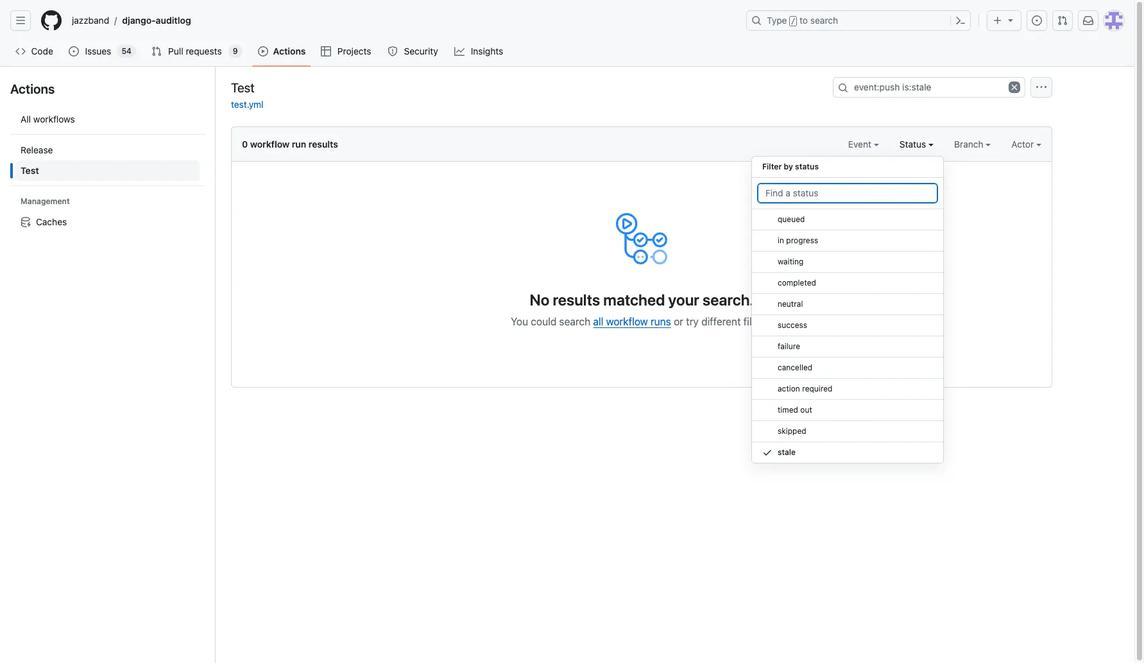 Task type: vqa. For each thing, say whether or not it's contained in the screenshot.
success
yes



Task type: locate. For each thing, give the bounding box(es) containing it.
required
[[803, 384, 833, 394]]

failure
[[778, 342, 801, 351]]

1 horizontal spatial search
[[811, 15, 839, 26]]

pull
[[168, 46, 183, 57]]

results up all
[[553, 291, 600, 309]]

all workflow runs link
[[594, 316, 672, 327]]

table image
[[321, 46, 332, 57]]

could
[[531, 316, 557, 327]]

release
[[21, 144, 53, 155]]

to
[[800, 15, 808, 26]]

0 horizontal spatial git pull request image
[[152, 46, 162, 57]]

list
[[67, 10, 739, 31], [10, 104, 205, 238]]

/
[[114, 15, 117, 26], [792, 17, 796, 26]]

cancelled
[[778, 363, 813, 372]]

status
[[796, 162, 819, 171]]

completed
[[778, 278, 817, 288]]

1 vertical spatial test
[[21, 165, 39, 176]]

security
[[404, 46, 438, 57]]

event
[[849, 139, 874, 150]]

workflow right 0
[[250, 139, 290, 150]]

code link
[[10, 42, 59, 61]]

9
[[233, 46, 238, 56]]

0 horizontal spatial workflow
[[250, 139, 290, 150]]

1 vertical spatial search
[[560, 316, 591, 327]]

git pull request image left pull
[[152, 46, 162, 57]]

0 workflow run results
[[242, 139, 338, 150]]

filters.
[[744, 316, 773, 327]]

django-
[[122, 15, 156, 26]]

test.yml
[[231, 99, 264, 110]]

insights link
[[450, 42, 510, 61]]

filter workflows element
[[15, 140, 200, 181]]

test down release
[[21, 165, 39, 176]]

0 horizontal spatial /
[[114, 15, 117, 26]]

1 horizontal spatial workflow
[[607, 316, 648, 327]]

filter by status
[[763, 162, 819, 171]]

queued
[[778, 214, 805, 224]]

different
[[702, 316, 741, 327]]

in
[[778, 236, 785, 245]]

/ left django-
[[114, 15, 117, 26]]

search
[[811, 15, 839, 26], [560, 316, 591, 327]]

results
[[309, 139, 338, 150], [553, 291, 600, 309]]

/ inside jazzband / django-auditlog
[[114, 15, 117, 26]]

menu containing filter by status
[[752, 151, 945, 474]]

actions
[[273, 46, 306, 57], [10, 82, 55, 96]]

0 horizontal spatial actions
[[10, 82, 55, 96]]

security link
[[383, 42, 444, 61]]

0 vertical spatial results
[[309, 139, 338, 150]]

test up test.yml link
[[231, 80, 255, 95]]

search right to
[[811, 15, 839, 26]]

command palette image
[[956, 15, 966, 26]]

or
[[674, 316, 684, 327]]

your
[[669, 291, 700, 309]]

actions up all
[[10, 82, 55, 96]]

workflow
[[250, 139, 290, 150], [607, 316, 648, 327]]

actions link
[[253, 42, 311, 61]]

search left all
[[560, 316, 591, 327]]

actor button
[[1012, 137, 1042, 151]]

type / to search
[[767, 15, 839, 26]]

Find a status text field
[[758, 183, 939, 204]]

results right run
[[309, 139, 338, 150]]

skipped link
[[753, 421, 944, 442]]

success
[[778, 320, 808, 330]]

/ for jazzband
[[114, 15, 117, 26]]

0 vertical spatial test
[[231, 80, 255, 95]]

None search field
[[833, 77, 1026, 98]]

workflow down "matched"
[[607, 316, 648, 327]]

git pull request image
[[1058, 15, 1068, 26], [152, 46, 162, 57]]

in progress
[[778, 236, 819, 245]]

1 vertical spatial list
[[10, 104, 205, 238]]

1 horizontal spatial actions
[[273, 46, 306, 57]]

1 vertical spatial results
[[553, 291, 600, 309]]

1 vertical spatial git pull request image
[[152, 46, 162, 57]]

in progress link
[[753, 231, 944, 252]]

you could search all workflow runs or try different filters.
[[511, 316, 773, 327]]

stale
[[778, 448, 796, 457]]

by
[[784, 162, 794, 171]]

git pull request image right issue opened image
[[1058, 15, 1068, 26]]

jazzband / django-auditlog
[[72, 15, 191, 26]]

check image
[[763, 448, 773, 458]]

play image
[[258, 46, 268, 57]]

test
[[231, 80, 255, 95], [21, 165, 39, 176]]

0 vertical spatial actions
[[273, 46, 306, 57]]

actions right play icon
[[273, 46, 306, 57]]

caches
[[36, 216, 67, 227]]

/ inside type / to search
[[792, 17, 796, 26]]

test link
[[15, 161, 200, 181]]

all workflows
[[21, 114, 75, 125]]

action required link
[[753, 379, 944, 400]]

neutral
[[778, 299, 804, 309]]

0 vertical spatial list
[[67, 10, 739, 31]]

menu
[[752, 151, 945, 474]]

issue opened image
[[69, 46, 79, 57]]

progress
[[787, 236, 819, 245]]

0 vertical spatial git pull request image
[[1058, 15, 1068, 26]]

waiting link
[[753, 252, 944, 273]]

projects
[[338, 46, 372, 57]]

1 horizontal spatial test
[[231, 80, 255, 95]]

release link
[[15, 140, 200, 161]]

caches link
[[15, 212, 200, 232]]

1 vertical spatial workflow
[[607, 316, 648, 327]]

/ left to
[[792, 17, 796, 26]]

workflows
[[33, 114, 75, 125]]

pull requests
[[168, 46, 222, 57]]

1 horizontal spatial /
[[792, 17, 796, 26]]

search image
[[839, 83, 849, 93]]

0 horizontal spatial search
[[560, 316, 591, 327]]

1 horizontal spatial git pull request image
[[1058, 15, 1068, 26]]

0 horizontal spatial test
[[21, 165, 39, 176]]

issues
[[85, 46, 111, 57]]

timed out link
[[753, 400, 944, 421]]



Task type: describe. For each thing, give the bounding box(es) containing it.
management
[[21, 196, 70, 206]]

skipped
[[778, 426, 807, 436]]

clear filters image
[[1009, 82, 1021, 93]]

branch
[[955, 139, 987, 150]]

out
[[801, 405, 813, 415]]

no results matched your search.
[[530, 291, 754, 309]]

test.yml link
[[231, 99, 264, 110]]

all
[[594, 316, 604, 327]]

0
[[242, 139, 248, 150]]

0 vertical spatial search
[[811, 15, 839, 26]]

github actions image
[[616, 213, 668, 265]]

code
[[31, 46, 53, 57]]

jazzband
[[72, 15, 109, 26]]

actor
[[1012, 139, 1037, 150]]

timed out
[[778, 405, 813, 415]]

neutral link
[[753, 294, 944, 315]]

0 vertical spatial workflow
[[250, 139, 290, 150]]

homepage image
[[41, 10, 62, 31]]

list containing jazzband
[[67, 10, 739, 31]]

test inside filter workflows element
[[21, 165, 39, 176]]

type
[[767, 15, 788, 26]]

failure link
[[753, 336, 944, 358]]

insights
[[471, 46, 504, 57]]

auditlog
[[156, 15, 191, 26]]

plus image
[[993, 15, 1004, 26]]

run
[[292, 139, 306, 150]]

matched
[[604, 291, 665, 309]]

all
[[21, 114, 31, 125]]

projects link
[[316, 42, 378, 61]]

/ for type
[[792, 17, 796, 26]]

timed
[[778, 405, 799, 415]]

jazzband link
[[67, 10, 114, 31]]

list containing all workflows
[[10, 104, 205, 238]]

completed link
[[753, 273, 944, 294]]

success link
[[753, 315, 944, 336]]

stale link
[[753, 442, 944, 464]]

54
[[122, 46, 132, 56]]

graph image
[[455, 46, 465, 57]]

filter
[[763, 162, 782, 171]]

django-auditlog link
[[117, 10, 196, 31]]

status
[[900, 139, 929, 150]]

event button
[[849, 137, 880, 151]]

0 horizontal spatial results
[[309, 139, 338, 150]]

waiting
[[778, 257, 804, 266]]

try
[[687, 316, 699, 327]]

cancelled link
[[753, 358, 944, 379]]

issue opened image
[[1033, 15, 1043, 26]]

status button
[[900, 137, 934, 151]]

queued link
[[753, 209, 944, 231]]

you
[[511, 316, 529, 327]]

shield image
[[388, 46, 398, 57]]

code image
[[15, 46, 26, 57]]

show workflow options image
[[1037, 82, 1047, 92]]

search.
[[703, 291, 754, 309]]

1 vertical spatial actions
[[10, 82, 55, 96]]

notifications image
[[1084, 15, 1094, 26]]

action
[[778, 384, 801, 394]]

no
[[530, 291, 550, 309]]

git pull request image for issue opened icon
[[152, 46, 162, 57]]

git pull request image for issue opened image
[[1058, 15, 1068, 26]]

triangle down image
[[1006, 15, 1016, 25]]

runs
[[651, 316, 672, 327]]

requests
[[186, 46, 222, 57]]

action required
[[778, 384, 833, 394]]

1 horizontal spatial results
[[553, 291, 600, 309]]

all workflows link
[[15, 109, 200, 130]]



